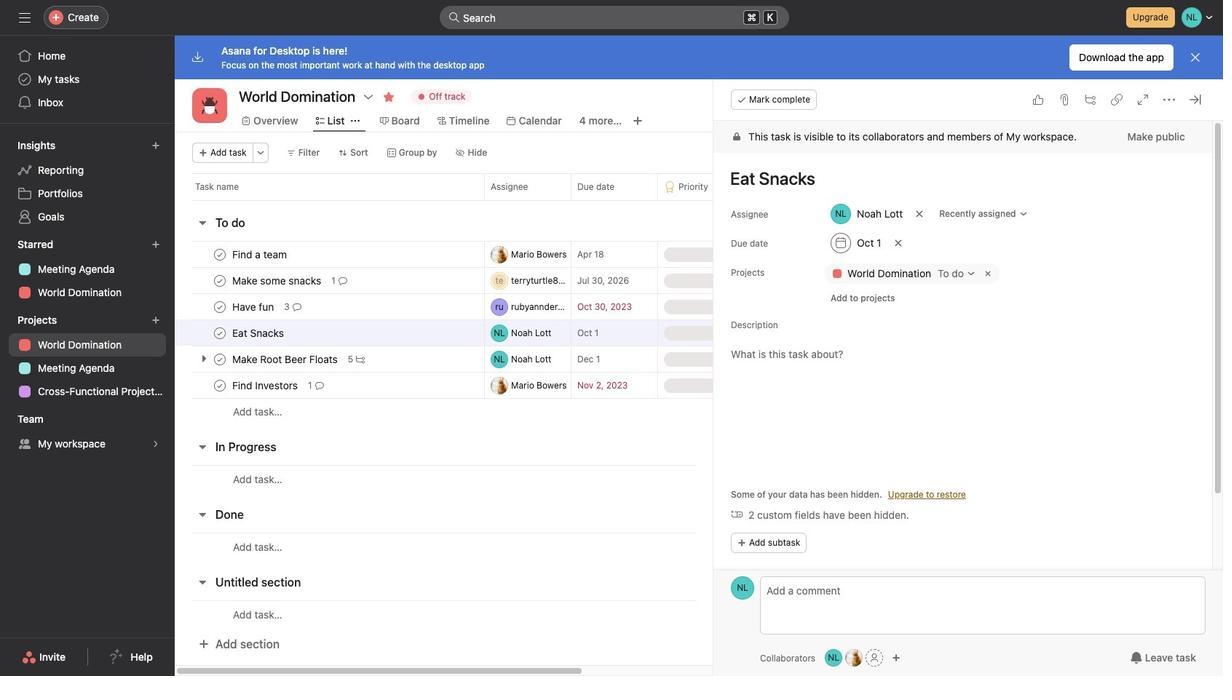 Task type: locate. For each thing, give the bounding box(es) containing it.
prominent image
[[449, 12, 460, 23]]

show options image
[[363, 91, 375, 103]]

1 vertical spatial 1 comment image
[[315, 381, 324, 390]]

remove assignee image
[[916, 210, 925, 219]]

attachments: add a file to this task, eat snacks image
[[1059, 94, 1071, 106]]

3 task name text field from the top
[[229, 300, 278, 314]]

0 vertical spatial collapse task list for this group image
[[197, 217, 208, 229]]

see details, my workspace image
[[152, 440, 160, 449]]

1 comment image down find a team cell
[[339, 276, 347, 285]]

0 vertical spatial 1 comment image
[[339, 276, 347, 285]]

mark complete checkbox for task name text field inside the have fun cell
[[211, 298, 229, 316]]

mark complete checkbox inside find a team cell
[[211, 246, 229, 263]]

mark complete image
[[211, 246, 229, 263], [211, 272, 229, 290], [211, 325, 229, 342], [211, 351, 229, 368]]

mark complete checkbox inside have fun cell
[[211, 298, 229, 316]]

5 mark complete checkbox from the top
[[211, 351, 229, 368]]

add items to starred image
[[152, 240, 160, 249]]

2 mark complete checkbox from the top
[[211, 272, 229, 290]]

bug image
[[201, 97, 219, 114]]

Mark complete checkbox
[[211, 246, 229, 263], [211, 272, 229, 290], [211, 298, 229, 316], [211, 325, 229, 342], [211, 351, 229, 368], [211, 377, 229, 394]]

2 vertical spatial task name text field
[[229, 300, 278, 314]]

remove image
[[983, 268, 994, 280]]

1 comment image down 'make root beer floats' cell
[[315, 381, 324, 390]]

full screen image
[[1138, 94, 1149, 106]]

1 mark complete image from the top
[[211, 246, 229, 263]]

2 mark complete image from the top
[[211, 377, 229, 394]]

collapse task list for this group image
[[197, 217, 208, 229], [197, 577, 208, 589]]

hide sidebar image
[[19, 12, 31, 23]]

1 comment image inside make some snacks cell
[[339, 276, 347, 285]]

mark complete checkbox inside eat snacks cell
[[211, 325, 229, 342]]

Task name text field
[[229, 247, 291, 262], [229, 274, 326, 288], [229, 300, 278, 314]]

1 mark complete image from the top
[[211, 298, 229, 316]]

2 mark complete image from the top
[[211, 272, 229, 290]]

task name text field for mark complete icon within find a team cell
[[229, 247, 291, 262]]

1 comment image inside find investors cell
[[315, 381, 324, 390]]

task name text field inside eat snacks cell
[[229, 326, 288, 341]]

task name text field for mark complete icon in make some snacks cell
[[229, 274, 326, 288]]

2 horizontal spatial add or remove collaborators image
[[892, 654, 901, 663]]

mark complete image inside have fun cell
[[211, 298, 229, 316]]

mark complete checkbox for task name text box inside the find investors cell
[[211, 377, 229, 394]]

mark complete image inside make some snacks cell
[[211, 272, 229, 290]]

task name text field inside 'make root beer floats' cell
[[229, 352, 342, 367]]

2 collapse task list for this group image from the top
[[197, 577, 208, 589]]

mark complete checkbox inside make some snacks cell
[[211, 272, 229, 290]]

2 task name text field from the top
[[229, 274, 326, 288]]

1 vertical spatial task name text field
[[229, 352, 342, 367]]

1 task name text field from the top
[[229, 326, 288, 341]]

6 mark complete checkbox from the top
[[211, 377, 229, 394]]

task name text field for mark complete image within the have fun cell
[[229, 300, 278, 314]]

add or remove collaborators image
[[825, 650, 843, 667], [846, 650, 863, 667], [892, 654, 901, 663]]

mark complete image
[[211, 298, 229, 316], [211, 377, 229, 394]]

2 vertical spatial task name text field
[[229, 378, 302, 393]]

insights element
[[0, 133, 175, 232]]

task name text field inside find a team cell
[[229, 247, 291, 262]]

3 mark complete image from the top
[[211, 325, 229, 342]]

1 vertical spatial mark complete image
[[211, 377, 229, 394]]

mark complete image inside eat snacks cell
[[211, 325, 229, 342]]

3 task name text field from the top
[[229, 378, 302, 393]]

find investors cell
[[175, 372, 484, 399]]

2 task name text field from the top
[[229, 352, 342, 367]]

0 vertical spatial collapse task list for this group image
[[197, 441, 208, 453]]

make some snacks cell
[[175, 267, 484, 294]]

1 vertical spatial task name text field
[[229, 274, 326, 288]]

main content
[[714, 121, 1213, 659]]

mark complete image for make some snacks cell
[[211, 272, 229, 290]]

make root beer floats cell
[[175, 346, 484, 373]]

task name text field inside have fun cell
[[229, 300, 278, 314]]

0 vertical spatial task name text field
[[229, 247, 291, 262]]

Task Name text field
[[721, 162, 1195, 195]]

expand subtask list for the task make root beer floats image
[[198, 353, 210, 365]]

mark complete image for find a team cell
[[211, 246, 229, 263]]

close details image
[[1190, 94, 1202, 106]]

global element
[[0, 36, 175, 123]]

add tab image
[[632, 115, 644, 127]]

have fun cell
[[175, 294, 484, 321]]

1 mark complete checkbox from the top
[[211, 246, 229, 263]]

mark complete checkbox inside find investors cell
[[211, 377, 229, 394]]

Task name text field
[[229, 326, 288, 341], [229, 352, 342, 367], [229, 378, 302, 393]]

1 horizontal spatial 1 comment image
[[339, 276, 347, 285]]

dismiss image
[[1190, 52, 1202, 63]]

4 mark complete checkbox from the top
[[211, 325, 229, 342]]

open user profile image
[[731, 577, 755, 600]]

eat snacks dialog
[[714, 79, 1224, 677]]

3 mark complete checkbox from the top
[[211, 298, 229, 316]]

tab actions image
[[351, 117, 360, 125]]

task name text field inside make some snacks cell
[[229, 274, 326, 288]]

mark complete image inside find a team cell
[[211, 246, 229, 263]]

3 comments image
[[293, 303, 301, 311]]

collapse task list for this group image
[[197, 441, 208, 453], [197, 509, 208, 521]]

header to do tree grid
[[175, 241, 885, 425]]

row
[[175, 173, 901, 200], [192, 200, 867, 201], [175, 241, 885, 268], [175, 267, 885, 294], [175, 294, 885, 321], [175, 320, 885, 347], [175, 346, 885, 373], [175, 372, 885, 399], [175, 398, 885, 425], [175, 465, 885, 493], [175, 533, 885, 561], [175, 601, 885, 629]]

task name text field inside find investors cell
[[229, 378, 302, 393]]

0 vertical spatial task name text field
[[229, 326, 288, 341]]

None field
[[440, 6, 790, 29]]

1 vertical spatial collapse task list for this group image
[[197, 577, 208, 589]]

1 task name text field from the top
[[229, 247, 291, 262]]

add subtask image
[[1085, 94, 1097, 106]]

0 horizontal spatial 1 comment image
[[315, 381, 324, 390]]

1 comment image
[[339, 276, 347, 285], [315, 381, 324, 390]]

mark complete checkbox inside 'make root beer floats' cell
[[211, 351, 229, 368]]

mark complete image inside find investors cell
[[211, 377, 229, 394]]

0 vertical spatial mark complete image
[[211, 298, 229, 316]]

1 vertical spatial collapse task list for this group image
[[197, 509, 208, 521]]



Task type: describe. For each thing, give the bounding box(es) containing it.
1 comment image for find investors cell
[[315, 381, 324, 390]]

starred element
[[0, 232, 175, 307]]

5 subtasks image
[[356, 355, 365, 364]]

mark complete checkbox for task name text field inside find a team cell
[[211, 246, 229, 263]]

mark complete checkbox for task name text field in make some snacks cell
[[211, 272, 229, 290]]

4 mark complete image from the top
[[211, 351, 229, 368]]

task name text field for mark complete icon inside eat snacks cell
[[229, 326, 288, 341]]

clear due date image
[[894, 239, 903, 248]]

new project or portfolio image
[[152, 316, 160, 325]]

mark complete image for eat snacks cell
[[211, 325, 229, 342]]

0 horizontal spatial add or remove collaborators image
[[825, 650, 843, 667]]

new insights image
[[152, 141, 160, 150]]

1 collapse task list for this group image from the top
[[197, 217, 208, 229]]

1 comment image for make some snacks cell
[[339, 276, 347, 285]]

projects element
[[0, 307, 175, 406]]

remove from starred image
[[383, 91, 395, 103]]

more actions for this task image
[[1164, 94, 1176, 106]]

mark complete image for have fun cell
[[211, 298, 229, 316]]

find a team cell
[[175, 241, 484, 268]]

2 collapse task list for this group image from the top
[[197, 509, 208, 521]]

more actions image
[[256, 149, 265, 157]]

1 horizontal spatial add or remove collaborators image
[[846, 650, 863, 667]]

mark complete image for find investors cell
[[211, 377, 229, 394]]

Search tasks, projects, and more text field
[[440, 6, 790, 29]]

1 collapse task list for this group image from the top
[[197, 441, 208, 453]]

copy task link image
[[1112, 94, 1123, 106]]

teams element
[[0, 406, 175, 459]]

eat snacks cell
[[175, 320, 484, 347]]

mark complete checkbox for task name text box in eat snacks cell
[[211, 325, 229, 342]]

task name text field for mark complete image within the find investors cell
[[229, 378, 302, 393]]

0 likes. click to like this task image
[[1033, 94, 1045, 106]]

main content inside eat snacks 'dialog'
[[714, 121, 1213, 659]]



Task type: vqa. For each thing, say whether or not it's contained in the screenshot.
REMOVE Icon
yes



